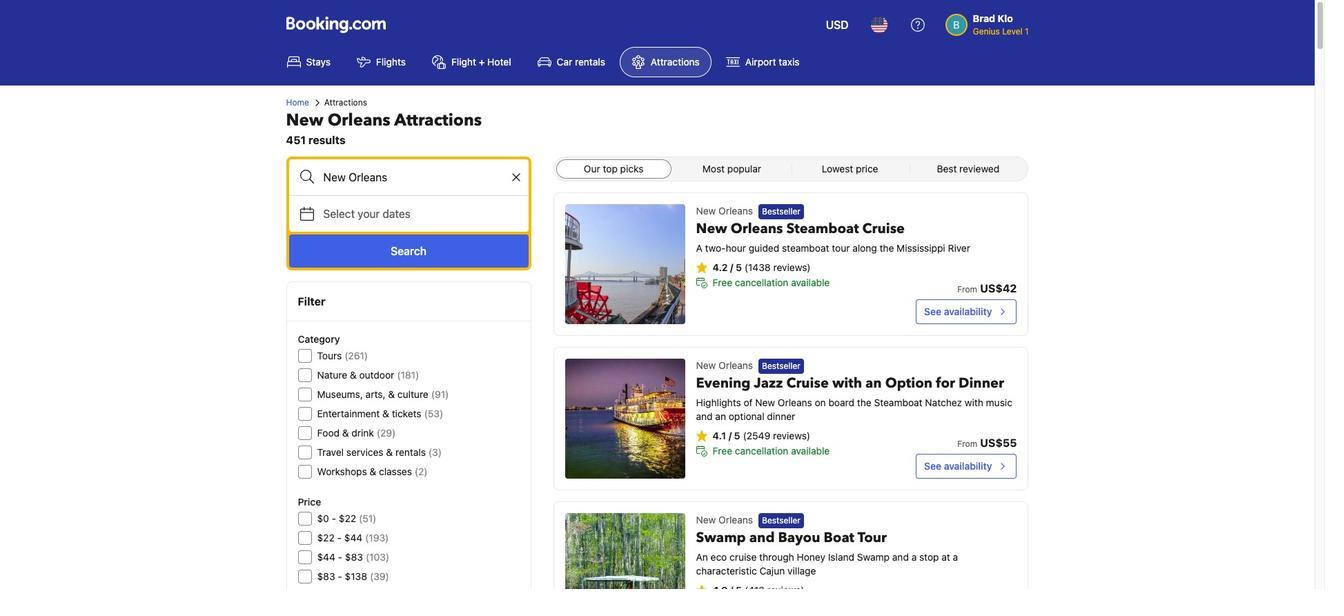 Task type: describe. For each thing, give the bounding box(es) containing it.
on
[[815, 397, 826, 409]]

orleans inside evening jazz cruise with an option for dinner highlights of new orleans on board the steamboat natchez with music and an optional dinner
[[778, 397, 813, 409]]

dinner
[[959, 374, 1005, 393]]

attractions link
[[620, 47, 712, 77]]

price
[[856, 163, 879, 175]]

evening jazz cruise with an option for dinner image
[[565, 359, 685, 479]]

tour
[[832, 243, 850, 254]]

4.1 / 5 (2549 reviews)
[[713, 430, 811, 442]]

nature
[[317, 369, 347, 381]]

1 a from the left
[[912, 552, 917, 564]]

cruise
[[730, 552, 757, 564]]

flight + hotel
[[452, 56, 511, 68]]

bestseller for orleans
[[762, 207, 801, 217]]

- for $22
[[337, 532, 342, 544]]

stays
[[306, 56, 331, 68]]

and inside evening jazz cruise with an option for dinner highlights of new orleans on board the steamboat natchez with music and an optional dinner
[[696, 411, 713, 423]]

an
[[696, 552, 708, 564]]

culture
[[398, 389, 429, 400]]

outdoor
[[359, 369, 395, 381]]

& down (29) in the left of the page
[[386, 447, 393, 458]]

search
[[391, 245, 427, 258]]

availability for new orleans steamboat cruise
[[944, 306, 993, 318]]

new up an
[[696, 514, 716, 526]]

(29)
[[377, 427, 396, 439]]

boat
[[824, 529, 855, 548]]

swamp and bayou boat tour an eco cruise through honey island swamp and a stop at a characteristic cajun village
[[696, 529, 959, 577]]

0 horizontal spatial an
[[716, 411, 726, 423]]

music
[[986, 397, 1013, 409]]

board
[[829, 397, 855, 409]]

airport taxis link
[[715, 47, 812, 77]]

booking.com image
[[286, 17, 386, 33]]

availability for evening jazz cruise with an option for dinner
[[944, 461, 993, 472]]

services
[[347, 447, 384, 458]]

most
[[703, 163, 725, 175]]

4.2 / 5 (1438 reviews)
[[713, 262, 811, 274]]

swamp and bayou boat tour image
[[565, 514, 685, 590]]

hotel
[[488, 56, 511, 68]]

your
[[358, 208, 380, 220]]

taxis
[[779, 56, 800, 68]]

most popular
[[703, 163, 762, 175]]

airport
[[746, 56, 776, 68]]

reviewed
[[960, 163, 1000, 175]]

orleans up evening
[[719, 360, 753, 371]]

orleans inside new orleans steamboat cruise a two-hour guided steamboat tour along the mississippi river
[[731, 220, 783, 238]]

car
[[557, 56, 573, 68]]

5 for evening
[[734, 430, 741, 442]]

& right arts,
[[388, 389, 395, 400]]

Where are you going? search field
[[289, 160, 529, 195]]

lowest price
[[822, 163, 879, 175]]

free for evening
[[713, 446, 733, 457]]

search button
[[289, 235, 529, 268]]

price
[[298, 496, 321, 508]]

1 vertical spatial $83
[[317, 571, 335, 583]]

new orleans for evening
[[696, 360, 753, 371]]

/ for new
[[731, 262, 734, 274]]

brad klo genius level 1
[[973, 12, 1029, 37]]

cruise inside evening jazz cruise with an option for dinner highlights of new orleans on board the steamboat natchez with music and an optional dinner
[[787, 374, 829, 393]]

bayou
[[779, 529, 821, 548]]

$22 - $44 (193)
[[317, 532, 389, 544]]

see for cruise
[[925, 306, 942, 318]]

- for $0
[[332, 513, 336, 525]]

tickets
[[392, 408, 422, 420]]

0 vertical spatial $22
[[339, 513, 356, 525]]

free cancellation available for jazz
[[713, 446, 830, 457]]

steamboat inside evening jazz cruise with an option for dinner highlights of new orleans on board the steamboat natchez with music and an optional dinner
[[875, 397, 923, 409]]

$0
[[317, 513, 329, 525]]

natchez
[[926, 397, 963, 409]]

451
[[286, 134, 306, 146]]

available for cruise
[[791, 446, 830, 457]]

new orleans for swamp
[[696, 514, 753, 526]]

food & drink (29)
[[317, 427, 396, 439]]

flights
[[376, 56, 406, 68]]

see for with
[[925, 461, 942, 472]]

0 vertical spatial $83
[[345, 552, 363, 563]]

entertainment
[[317, 408, 380, 420]]

museums,
[[317, 389, 363, 400]]

0 vertical spatial with
[[833, 374, 862, 393]]

level
[[1003, 26, 1023, 37]]

free cancellation available for orleans
[[713, 277, 830, 289]]

1 vertical spatial swamp
[[857, 552, 890, 564]]

new inside evening jazz cruise with an option for dinner highlights of new orleans on board the steamboat natchez with music and an optional dinner
[[756, 397, 776, 409]]

for
[[936, 374, 956, 393]]

bestseller for and
[[762, 516, 801, 526]]

(1438
[[745, 262, 771, 274]]

usd
[[826, 19, 849, 31]]

bestseller for jazz
[[762, 361, 801, 372]]

klo
[[998, 12, 1014, 24]]

honey
[[797, 552, 826, 564]]

cancellation for orleans
[[735, 277, 789, 289]]

& for tickets
[[383, 408, 389, 420]]

4.1
[[713, 430, 727, 442]]

(2549
[[743, 430, 771, 442]]

highlights
[[696, 397, 741, 409]]

hour
[[726, 243, 746, 254]]

us$55
[[981, 437, 1017, 450]]

0 horizontal spatial attractions
[[324, 97, 367, 108]]

orleans up hour
[[719, 205, 753, 217]]

see availability for new orleans steamboat cruise
[[925, 306, 993, 318]]

new orleans attractions 451 results
[[286, 109, 482, 146]]

reviews) for steamboat
[[774, 262, 811, 274]]

dates
[[383, 208, 411, 220]]

$83 - $138 (39)
[[317, 571, 389, 583]]

1 horizontal spatial $44
[[344, 532, 363, 544]]

tours
[[317, 350, 342, 362]]

genius
[[973, 26, 1000, 37]]

from for evening jazz cruise with an option for dinner
[[958, 439, 978, 450]]

& for outdoor
[[350, 369, 357, 381]]

two-
[[705, 243, 726, 254]]

2 horizontal spatial attractions
[[651, 56, 700, 68]]

new inside new orleans steamboat cruise a two-hour guided steamboat tour along the mississippi river
[[696, 220, 728, 238]]

usd button
[[818, 8, 857, 41]]

(2)
[[415, 466, 428, 478]]

$0 - $22 (51)
[[317, 513, 377, 525]]

0 vertical spatial an
[[866, 374, 882, 393]]

the inside new orleans steamboat cruise a two-hour guided steamboat tour along the mississippi river
[[880, 243, 894, 254]]

2 a from the left
[[953, 552, 959, 564]]

+
[[479, 56, 485, 68]]

select
[[323, 208, 355, 220]]

0 horizontal spatial $44
[[317, 552, 336, 563]]

$138
[[345, 571, 367, 583]]



Task type: vqa. For each thing, say whether or not it's contained in the screenshot.


Task type: locate. For each thing, give the bounding box(es) containing it.
1 vertical spatial free cancellation available
[[713, 446, 830, 457]]

0 vertical spatial attractions
[[651, 56, 700, 68]]

from left us$55
[[958, 439, 978, 450]]

filter
[[298, 296, 326, 308]]

0 vertical spatial cruise
[[863, 220, 905, 238]]

free down 4.2
[[713, 277, 733, 289]]

- left '$138'
[[338, 571, 342, 583]]

0 vertical spatial steamboat
[[787, 220, 859, 238]]

jazz
[[754, 374, 783, 393]]

1 vertical spatial free
[[713, 446, 733, 457]]

(103)
[[366, 552, 389, 563]]

evening
[[696, 374, 751, 393]]

5 right '4.1'
[[734, 430, 741, 442]]

home
[[286, 97, 309, 108]]

top
[[603, 163, 618, 175]]

free down '4.1'
[[713, 446, 733, 457]]

travel
[[317, 447, 344, 458]]

1 cancellation from the top
[[735, 277, 789, 289]]

new orleans up evening
[[696, 360, 753, 371]]

see availability down from us$42
[[925, 306, 993, 318]]

car rentals link
[[526, 47, 617, 77]]

cancellation down the 4.2 / 5 (1438 reviews)
[[735, 277, 789, 289]]

1 horizontal spatial with
[[965, 397, 984, 409]]

- for $44
[[338, 552, 343, 563]]

eco
[[711, 552, 727, 564]]

steamboat
[[787, 220, 859, 238], [875, 397, 923, 409]]

1 vertical spatial see availability
[[925, 461, 993, 472]]

mississippi
[[897, 243, 946, 254]]

new orleans steamboat cruise a two-hour guided steamboat tour along the mississippi river
[[696, 220, 971, 254]]

food
[[317, 427, 340, 439]]

1 vertical spatial availability
[[944, 461, 993, 472]]

& down travel services & rentals (3)
[[370, 466, 376, 478]]

2 free from the top
[[713, 446, 733, 457]]

2 see from the top
[[925, 461, 942, 472]]

swamp up eco
[[696, 529, 746, 548]]

free cancellation available down the 4.2 / 5 (1438 reviews)
[[713, 277, 830, 289]]

0 vertical spatial see
[[925, 306, 942, 318]]

free
[[713, 277, 733, 289], [713, 446, 733, 457]]

1 vertical spatial attractions
[[324, 97, 367, 108]]

5 for new
[[736, 262, 742, 274]]

rentals up (2)
[[396, 447, 426, 458]]

1 vertical spatial steamboat
[[875, 397, 923, 409]]

cruise up along
[[863, 220, 905, 238]]

- right the $0
[[332, 513, 336, 525]]

the right board
[[857, 397, 872, 409]]

guided
[[749, 243, 780, 254]]

cajun
[[760, 566, 785, 577]]

& up (29) in the left of the page
[[383, 408, 389, 420]]

2 bestseller from the top
[[762, 361, 801, 372]]

see down natchez
[[925, 461, 942, 472]]

a
[[696, 243, 703, 254]]

1 horizontal spatial cruise
[[863, 220, 905, 238]]

0 horizontal spatial $22
[[317, 532, 335, 544]]

0 horizontal spatial rentals
[[396, 447, 426, 458]]

village
[[788, 566, 816, 577]]

orleans up guided
[[731, 220, 783, 238]]

2 new orleans from the top
[[696, 360, 753, 371]]

0 vertical spatial see availability
[[925, 306, 993, 318]]

(91)
[[431, 389, 449, 400]]

1 vertical spatial reviews)
[[773, 430, 811, 442]]

brad
[[973, 12, 996, 24]]

rentals right car
[[575, 56, 606, 68]]

0 horizontal spatial with
[[833, 374, 862, 393]]

1 vertical spatial $22
[[317, 532, 335, 544]]

swamp down the tour
[[857, 552, 890, 564]]

2 see availability from the top
[[925, 461, 993, 472]]

& for classes
[[370, 466, 376, 478]]

free cancellation available down 4.1 / 5 (2549 reviews)
[[713, 446, 830, 457]]

/
[[731, 262, 734, 274], [729, 430, 732, 442]]

reviews) down steamboat
[[774, 262, 811, 274]]

$22
[[339, 513, 356, 525], [317, 532, 335, 544]]

1 vertical spatial bestseller
[[762, 361, 801, 372]]

available for steamboat
[[791, 277, 830, 289]]

1 bestseller from the top
[[762, 207, 801, 217]]

see down mississippi
[[925, 306, 942, 318]]

new up two-
[[696, 220, 728, 238]]

attractions inside new orleans attractions 451 results
[[394, 109, 482, 132]]

(193)
[[365, 532, 389, 544]]

1 vertical spatial 5
[[734, 430, 741, 442]]

orleans up dinner
[[778, 397, 813, 409]]

2 reviews) from the top
[[773, 430, 811, 442]]

1 vertical spatial see
[[925, 461, 942, 472]]

attractions
[[651, 56, 700, 68], [324, 97, 367, 108], [394, 109, 482, 132]]

travel services & rentals (3)
[[317, 447, 442, 458]]

1 vertical spatial cancellation
[[735, 446, 789, 457]]

2 vertical spatial bestseller
[[762, 516, 801, 526]]

1 horizontal spatial $83
[[345, 552, 363, 563]]

$22 down the $0
[[317, 532, 335, 544]]

(53)
[[424, 408, 443, 420]]

steamboat inside new orleans steamboat cruise a two-hour guided steamboat tour along the mississippi river
[[787, 220, 859, 238]]

free for new
[[713, 277, 733, 289]]

1 free cancellation available from the top
[[713, 277, 830, 289]]

new orleans for new
[[696, 205, 753, 217]]

cancellation for jazz
[[735, 446, 789, 457]]

from for new orleans steamboat cruise
[[958, 284, 978, 295]]

bestseller up guided
[[762, 207, 801, 217]]

steamboat down the option
[[875, 397, 923, 409]]

$22 up $22 - $44 (193)
[[339, 513, 356, 525]]

1 vertical spatial an
[[716, 411, 726, 423]]

cancellation
[[735, 277, 789, 289], [735, 446, 789, 457]]

best reviewed
[[937, 163, 1000, 175]]

1 horizontal spatial the
[[880, 243, 894, 254]]

1 horizontal spatial $22
[[339, 513, 356, 525]]

tours (261)
[[317, 350, 368, 362]]

0 horizontal spatial cruise
[[787, 374, 829, 393]]

flight + hotel link
[[420, 47, 523, 77]]

a right at
[[953, 552, 959, 564]]

/ right 4.2
[[731, 262, 734, 274]]

1 horizontal spatial steamboat
[[875, 397, 923, 409]]

(39)
[[370, 571, 389, 583]]

0 vertical spatial swamp
[[696, 529, 746, 548]]

orleans
[[328, 109, 391, 132], [719, 205, 753, 217], [731, 220, 783, 238], [719, 360, 753, 371], [778, 397, 813, 409], [719, 514, 753, 526]]

reviews) for cruise
[[773, 430, 811, 442]]

0 vertical spatial $44
[[344, 532, 363, 544]]

1 from from the top
[[958, 284, 978, 295]]

with up board
[[833, 374, 862, 393]]

$83 up the $83 - $138 (39)
[[345, 552, 363, 563]]

option
[[886, 374, 933, 393]]

3 new orleans from the top
[[696, 514, 753, 526]]

0 vertical spatial reviews)
[[774, 262, 811, 274]]

and left stop
[[893, 552, 909, 564]]

0 horizontal spatial the
[[857, 397, 872, 409]]

4.2
[[713, 262, 728, 274]]

2 free cancellation available from the top
[[713, 446, 830, 457]]

bestseller up jazz
[[762, 361, 801, 372]]

0 vertical spatial /
[[731, 262, 734, 274]]

nature & outdoor (181)
[[317, 369, 419, 381]]

2 vertical spatial attractions
[[394, 109, 482, 132]]

home link
[[286, 97, 309, 109]]

orleans up cruise
[[719, 514, 753, 526]]

1 vertical spatial with
[[965, 397, 984, 409]]

the
[[880, 243, 894, 254], [857, 397, 872, 409]]

1 see from the top
[[925, 306, 942, 318]]

available
[[791, 277, 830, 289], [791, 446, 830, 457]]

reviews) down dinner
[[773, 430, 811, 442]]

(261)
[[345, 350, 368, 362]]

2 vertical spatial and
[[893, 552, 909, 564]]

an left the option
[[866, 374, 882, 393]]

0 vertical spatial free
[[713, 277, 733, 289]]

new right of
[[756, 397, 776, 409]]

0 vertical spatial 5
[[736, 262, 742, 274]]

/ for evening
[[729, 430, 732, 442]]

availability down from us$42
[[944, 306, 993, 318]]

0 horizontal spatial and
[[696, 411, 713, 423]]

stop
[[920, 552, 939, 564]]

1
[[1025, 26, 1029, 37]]

new orleans up eco
[[696, 514, 753, 526]]

lowest
[[822, 163, 854, 175]]

-
[[332, 513, 336, 525], [337, 532, 342, 544], [338, 552, 343, 563], [338, 571, 342, 583]]

1 horizontal spatial an
[[866, 374, 882, 393]]

(51)
[[359, 513, 377, 525]]

- for $83
[[338, 571, 342, 583]]

1 availability from the top
[[944, 306, 993, 318]]

from us$55
[[958, 437, 1017, 450]]

available down steamboat
[[791, 277, 830, 289]]

swamp
[[696, 529, 746, 548], [857, 552, 890, 564]]

and
[[696, 411, 713, 423], [750, 529, 775, 548], [893, 552, 909, 564]]

through
[[760, 552, 795, 564]]

a left stop
[[912, 552, 917, 564]]

1 vertical spatial from
[[958, 439, 978, 450]]

new up a
[[696, 205, 716, 217]]

tour
[[858, 529, 887, 548]]

steamboat
[[782, 243, 830, 254]]

1 horizontal spatial and
[[750, 529, 775, 548]]

and down 'highlights'
[[696, 411, 713, 423]]

3 bestseller from the top
[[762, 516, 801, 526]]

cruise inside new orleans steamboat cruise a two-hour guided steamboat tour along the mississippi river
[[863, 220, 905, 238]]

0 vertical spatial from
[[958, 284, 978, 295]]

0 vertical spatial available
[[791, 277, 830, 289]]

& left drink at the bottom of page
[[342, 427, 349, 439]]

the right along
[[880, 243, 894, 254]]

2 cancellation from the top
[[735, 446, 789, 457]]

rentals
[[575, 56, 606, 68], [396, 447, 426, 458]]

& for drink
[[342, 427, 349, 439]]

- down $0 - $22 (51)
[[337, 532, 342, 544]]

1 horizontal spatial attractions
[[394, 109, 482, 132]]

from inside from us$42
[[958, 284, 978, 295]]

entertainment & tickets (53)
[[317, 408, 443, 420]]

1 reviews) from the top
[[774, 262, 811, 274]]

$44 up $44 - $83 (103)
[[344, 532, 363, 544]]

0 horizontal spatial $83
[[317, 571, 335, 583]]

0 horizontal spatial swamp
[[696, 529, 746, 548]]

and up through
[[750, 529, 775, 548]]

orleans up the results
[[328, 109, 391, 132]]

our top picks
[[584, 163, 644, 175]]

2 available from the top
[[791, 446, 830, 457]]

0 vertical spatial rentals
[[575, 56, 606, 68]]

our
[[584, 163, 601, 175]]

flights link
[[345, 47, 418, 77]]

orleans inside new orleans attractions 451 results
[[328, 109, 391, 132]]

1 free from the top
[[713, 277, 733, 289]]

river
[[948, 243, 971, 254]]

0 vertical spatial bestseller
[[762, 207, 801, 217]]

2 from from the top
[[958, 439, 978, 450]]

dinner
[[767, 411, 796, 423]]

1 vertical spatial and
[[750, 529, 775, 548]]

1 vertical spatial rentals
[[396, 447, 426, 458]]

cruise
[[863, 220, 905, 238], [787, 374, 829, 393]]

from left 'us$42'
[[958, 284, 978, 295]]

5 right 4.2
[[736, 262, 742, 274]]

1 vertical spatial the
[[857, 397, 872, 409]]

see availability for evening jazz cruise with an option for dinner
[[925, 461, 993, 472]]

0 vertical spatial the
[[880, 243, 894, 254]]

0 vertical spatial and
[[696, 411, 713, 423]]

1 available from the top
[[791, 277, 830, 289]]

0 vertical spatial cancellation
[[735, 277, 789, 289]]

new up evening
[[696, 360, 716, 371]]

popular
[[728, 163, 762, 175]]

new down home
[[286, 109, 324, 132]]

evening jazz cruise with an option for dinner highlights of new orleans on board the steamboat natchez with music and an optional dinner
[[696, 374, 1013, 423]]

0 horizontal spatial steamboat
[[787, 220, 859, 238]]

results
[[309, 134, 346, 146]]

/ right '4.1'
[[729, 430, 732, 442]]

steamboat up steamboat
[[787, 220, 859, 238]]

cancellation down 4.1 / 5 (2549 reviews)
[[735, 446, 789, 457]]

from inside from us$55
[[958, 439, 978, 450]]

1 horizontal spatial swamp
[[857, 552, 890, 564]]

cruise up on
[[787, 374, 829, 393]]

bestseller up the bayou
[[762, 516, 801, 526]]

see availability
[[925, 306, 993, 318], [925, 461, 993, 472]]

$44 - $83 (103)
[[317, 552, 389, 563]]

the inside evening jazz cruise with an option for dinner highlights of new orleans on board the steamboat natchez with music and an optional dinner
[[857, 397, 872, 409]]

optional
[[729, 411, 765, 423]]

availability down from us$55
[[944, 461, 993, 472]]

museums, arts, & culture (91)
[[317, 389, 449, 400]]

0 vertical spatial free cancellation available
[[713, 277, 830, 289]]

(181)
[[397, 369, 419, 381]]

classes
[[379, 466, 412, 478]]

0 vertical spatial new orleans
[[696, 205, 753, 217]]

available down dinner
[[791, 446, 830, 457]]

1 new orleans from the top
[[696, 205, 753, 217]]

your account menu brad klo genius level 1 element
[[946, 6, 1035, 38]]

0 vertical spatial availability
[[944, 306, 993, 318]]

from us$42
[[958, 282, 1017, 295]]

2 horizontal spatial and
[[893, 552, 909, 564]]

(3)
[[429, 447, 442, 458]]

1 vertical spatial /
[[729, 430, 732, 442]]

5
[[736, 262, 742, 274], [734, 430, 741, 442]]

new orleans up two-
[[696, 205, 753, 217]]

new orleans steamboat cruise image
[[565, 204, 685, 325]]

& down (261)
[[350, 369, 357, 381]]

with down the dinner
[[965, 397, 984, 409]]

$83 left '$138'
[[317, 571, 335, 583]]

- down $22 - $44 (193)
[[338, 552, 343, 563]]

2 vertical spatial new orleans
[[696, 514, 753, 526]]

0 horizontal spatial a
[[912, 552, 917, 564]]

new inside new orleans attractions 451 results
[[286, 109, 324, 132]]

see availability down from us$55
[[925, 461, 993, 472]]

$44 down $22 - $44 (193)
[[317, 552, 336, 563]]

2 availability from the top
[[944, 461, 993, 472]]

1 vertical spatial cruise
[[787, 374, 829, 393]]

1 vertical spatial $44
[[317, 552, 336, 563]]

stays link
[[275, 47, 342, 77]]

1 horizontal spatial a
[[953, 552, 959, 564]]

1 vertical spatial available
[[791, 446, 830, 457]]

1 vertical spatial new orleans
[[696, 360, 753, 371]]

rentals inside car rentals link
[[575, 56, 606, 68]]

1 see availability from the top
[[925, 306, 993, 318]]

an down 'highlights'
[[716, 411, 726, 423]]

airport taxis
[[746, 56, 800, 68]]

1 horizontal spatial rentals
[[575, 56, 606, 68]]



